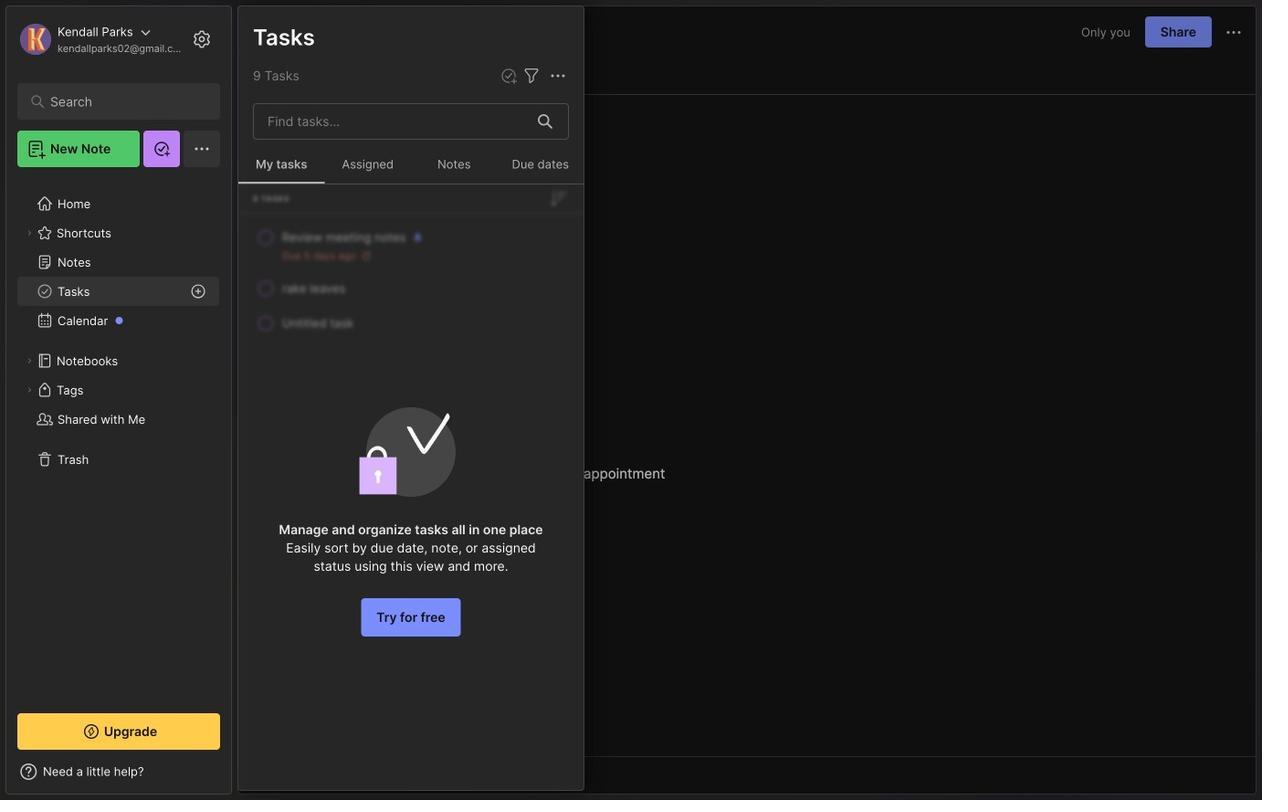 Task type: vqa. For each thing, say whether or not it's contained in the screenshot.
the Font size field
no



Task type: describe. For each thing, give the bounding box(es) containing it.
click to collapse image
[[231, 766, 244, 788]]

Account field
[[17, 21, 186, 58]]

Filter tasks field
[[521, 65, 543, 87]]

Search text field
[[50, 93, 196, 111]]

settings image
[[191, 28, 213, 50]]

tree inside main element
[[6, 178, 231, 697]]

expand tags image
[[24, 385, 35, 395]]

filter tasks image
[[521, 65, 543, 87]]

Find tasks… text field
[[257, 106, 527, 137]]

More actions and view options field
[[543, 65, 569, 87]]



Task type: locate. For each thing, give the bounding box(es) containing it.
WHAT'S NEW field
[[6, 757, 231, 786]]

None search field
[[50, 90, 196, 112]]

none search field inside main element
[[50, 90, 196, 112]]

Note Editor text field
[[238, 94, 1256, 756]]

expand notebooks image
[[24, 355, 35, 366]]

more actions and view options image
[[547, 65, 569, 87]]

tree
[[6, 178, 231, 697]]

main element
[[0, 0, 237, 800]]

note window element
[[237, 5, 1257, 795]]

new task image
[[500, 67, 518, 85]]

expand note image
[[251, 21, 273, 43]]



